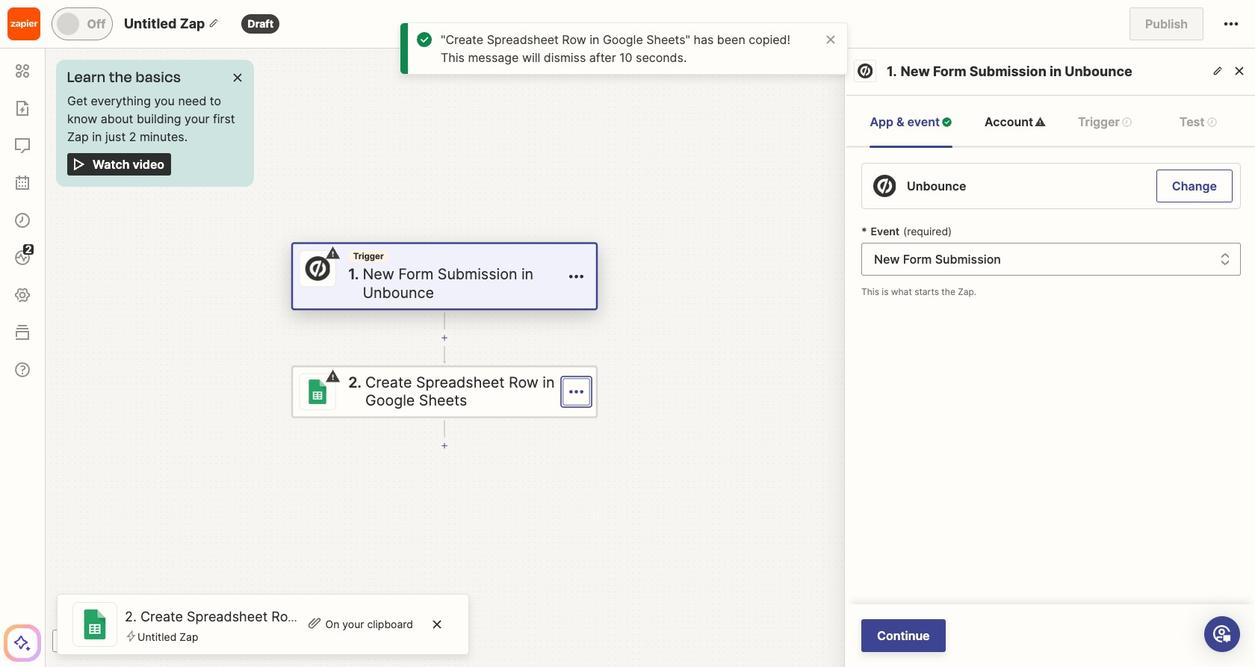Task type: vqa. For each thing, say whether or not it's contained in the screenshot.
Get
yes



Task type: describe. For each thing, give the bounding box(es) containing it.
app & event
[[870, 114, 940, 129]]

indeterminate element for trigger
[[1121, 116, 1133, 127]]

"create
[[441, 32, 484, 47]]

1. inside trigger 1. new form submission in unbounce
[[348, 266, 359, 283]]

is
[[882, 286, 889, 297]]

2. create spreadsheet row in google sheets
[[348, 374, 555, 410]]

82
[[83, 634, 96, 647]]

0 vertical spatial untitled
[[124, 16, 177, 31]]

unbounce inside trigger 1. new form submission in unbounce
[[363, 284, 434, 302]]

new inside trigger 1. new form submission in unbounce
[[363, 266, 394, 283]]

indeterminate element for test
[[1206, 116, 1217, 127]]

hide image
[[428, 616, 446, 634]]

sheets"
[[646, 32, 690, 47]]

10
[[619, 50, 632, 65]]

0 horizontal spatial row
[[271, 609, 299, 624]]

indeterminate image
[[1206, 116, 1217, 127]]

sheets inside 2. create spreadsheet row in google sheets
[[419, 392, 467, 410]]

in inside trigger 1. new form submission in unbounce
[[521, 266, 534, 283]]

2 for 2 . create spreadsheet row in google sheets
[[125, 609, 133, 624]]

in inside "create spreadsheet row in google sheets" has been copied! this message will dismiss after 10 seconds .
[[590, 32, 599, 47]]

test button
[[1165, 96, 1232, 148]]

zoom level percentage element
[[75, 630, 114, 652]]

need
[[178, 93, 206, 108]]

dismiss
[[544, 50, 586, 65]]

learn
[[67, 66, 106, 88]]

2 vertical spatial zap
[[180, 630, 198, 643]]

minutes.
[[140, 129, 188, 144]]

on
[[325, 618, 339, 631]]

event
[[871, 225, 900, 238]]

in inside get everything you need to know about building your first zap in just 2 minutes.
[[92, 129, 102, 144]]

1 vertical spatial untitled zap
[[137, 630, 198, 643]]

incomplete element for 2. create spreadsheet row in google sheets
[[326, 369, 340, 384]]

seconds
[[636, 50, 684, 65]]

0 vertical spatial new
[[901, 64, 930, 79]]

watch
[[93, 157, 130, 172]]

get
[[67, 93, 87, 108]]

2 inside get everything you need to know about building your first zap in just 2 minutes.
[[129, 129, 136, 144]]

row inside 2. create spreadsheet row in google sheets
[[509, 374, 539, 391]]

2 horizontal spatial unbounce logo image
[[873, 175, 896, 197]]

publish button
[[1130, 7, 1204, 40]]

0 vertical spatial submission
[[970, 64, 1047, 79]]

trigger 1. new form submission in unbounce
[[348, 251, 534, 302]]

event
[[907, 114, 940, 129]]

1 vertical spatial this
[[861, 286, 879, 297]]

"create spreadsheet row in google sheets" has been copied! this message will dismiss after 10 seconds .
[[441, 32, 790, 65]]

2 . create spreadsheet row in google sheets
[[125, 609, 410, 624]]

spreadsheet inside 2. create spreadsheet row in google sheets
[[416, 374, 505, 391]]

zap.
[[958, 286, 977, 297]]

zoom out image
[[55, 632, 72, 650]]

82 %
[[83, 634, 105, 647]]

copied!
[[749, 32, 790, 47]]

message
[[468, 50, 519, 65]]

0 vertical spatial 1.
[[887, 64, 897, 79]]

0 horizontal spatial google
[[317, 609, 363, 624]]

incomplete element for trigger 1. new form submission in unbounce
[[326, 246, 340, 261]]

off
[[87, 16, 106, 31]]

1 vertical spatial sheets
[[366, 609, 410, 624]]

watch video button
[[67, 153, 171, 176]]

1 vertical spatial your
[[342, 618, 364, 631]]

* event
[[861, 225, 900, 238]]

app & event link
[[870, 96, 953, 148]]

incomplete element inside "account" link
[[1035, 116, 1046, 127]]

on your clipboard
[[325, 618, 413, 631]]

what
[[891, 286, 912, 297]]

incomplete image inside "account" link
[[1035, 116, 1046, 127]]

row inside "create spreadsheet row in google sheets" has been copied! this message will dismiss after 10 seconds .
[[562, 32, 586, 47]]

know
[[67, 111, 97, 126]]

create inside 2. create spreadsheet row in google sheets
[[365, 374, 412, 391]]

1 horizontal spatial unbounce
[[907, 179, 966, 194]]

trigger button
[[1063, 96, 1148, 148]]

spreadsheet inside "create spreadsheet row in google sheets" has been copied! this message will dismiss after 10 seconds .
[[487, 32, 559, 47]]

this inside "create spreadsheet row in google sheets" has been copied! this message will dismiss after 10 seconds .
[[441, 50, 465, 65]]

required
[[907, 225, 948, 238]]

google inside 2. create spreadsheet row in google sheets
[[365, 392, 415, 410]]

publish
[[1145, 16, 1188, 31]]



Task type: locate. For each thing, give the bounding box(es) containing it.
account link
[[985, 96, 1046, 148]]

2 horizontal spatial google
[[603, 32, 643, 47]]

0 vertical spatial untitled zap
[[124, 16, 205, 31]]

0 vertical spatial unbounce logo image
[[858, 64, 873, 78]]

0 horizontal spatial this
[[441, 50, 465, 65]]

form
[[933, 64, 966, 79], [398, 266, 434, 283]]

google
[[603, 32, 643, 47], [365, 392, 415, 410], [317, 609, 363, 624]]

0 vertical spatial spreadsheet
[[487, 32, 559, 47]]

0 vertical spatial google sheets logo image
[[305, 380, 330, 404]]

continue button
[[861, 619, 946, 652]]

1 horizontal spatial the
[[942, 286, 955, 297]]

Choose an event text field
[[874, 244, 1210, 275]]

0 horizontal spatial create
[[140, 609, 183, 624]]

in inside 2. create spreadsheet row in google sheets
[[543, 374, 555, 391]]

%
[[96, 634, 105, 647]]

2 for 2
[[25, 243, 32, 256]]

row
[[562, 32, 586, 47], [509, 374, 539, 391], [271, 609, 299, 624]]

complete element
[[941, 116, 953, 127]]

you
[[154, 93, 175, 108]]

new
[[901, 64, 930, 79], [363, 266, 394, 283]]

the up everything
[[109, 66, 133, 88]]

this
[[441, 50, 465, 65], [861, 286, 879, 297]]

just
[[105, 129, 126, 144]]

zap down the know at the left
[[67, 129, 89, 144]]

been
[[717, 32, 745, 47]]

1 horizontal spatial row
[[509, 374, 539, 391]]

1 horizontal spatial 1.
[[887, 64, 897, 79]]

2 indeterminate element from the left
[[1206, 116, 1217, 127]]

zoom in image
[[116, 632, 134, 650]]

0 vertical spatial trigger
[[1078, 114, 1120, 129]]

1 horizontal spatial incomplete image
[[1035, 116, 1046, 127]]

your
[[185, 111, 210, 126], [342, 618, 364, 631]]

1 vertical spatial unbounce
[[907, 179, 966, 194]]

2 horizontal spatial row
[[562, 32, 586, 47]]

*
[[861, 225, 867, 238]]

success image
[[415, 31, 433, 49]]

draft
[[248, 17, 274, 30]]

trigger inside button
[[1078, 114, 1120, 129]]

None field
[[861, 243, 1241, 276]]

this down "create
[[441, 50, 465, 65]]

video
[[133, 157, 164, 172]]

1 horizontal spatial .
[[684, 50, 687, 65]]

incomplete element
[[1035, 116, 1046, 127], [326, 246, 340, 261], [326, 369, 340, 384]]

has
[[694, 32, 714, 47]]

zap
[[180, 16, 205, 31], [67, 129, 89, 144], [180, 630, 198, 643]]

about
[[101, 111, 133, 126]]

building
[[137, 111, 181, 126]]

untitled
[[124, 16, 177, 31], [137, 630, 177, 643]]

2 vertical spatial spreadsheet
[[187, 609, 268, 624]]

1 horizontal spatial new
[[901, 64, 930, 79]]

your inside get everything you need to know about building your first zap in just 2 minutes.
[[185, 111, 210, 126]]

1 vertical spatial trigger
[[353, 251, 384, 261]]

fit to view image
[[142, 632, 160, 650]]

2 inside editor sidebar element
[[25, 243, 32, 256]]

1 horizontal spatial google sheets logo image
[[305, 380, 330, 404]]

1 vertical spatial unbounce logo image
[[873, 175, 896, 197]]

the left zap.
[[942, 286, 955, 297]]

editor sidebar element
[[4, 49, 41, 662]]

1 horizontal spatial create
[[365, 374, 412, 391]]

untitled zap up basics
[[124, 16, 205, 31]]

indeterminate image
[[1121, 116, 1133, 127]]

watch video
[[93, 157, 164, 172]]

sheets
[[419, 392, 467, 410], [366, 609, 410, 624]]

to
[[210, 93, 221, 108]]

incomplete image
[[1035, 116, 1046, 127], [326, 246, 340, 261]]

1 horizontal spatial unbounce logo image
[[858, 64, 873, 78]]

0 horizontal spatial 1.
[[348, 266, 359, 283]]

0 horizontal spatial indeterminate element
[[1121, 116, 1133, 127]]

0 vertical spatial incomplete image
[[1035, 116, 1046, 127]]

1 vertical spatial google
[[365, 392, 415, 410]]

1.
[[887, 64, 897, 79], [348, 266, 359, 283]]

in
[[590, 32, 599, 47], [1050, 64, 1062, 79], [92, 129, 102, 144], [521, 266, 534, 283], [543, 374, 555, 391], [302, 609, 314, 624]]

untitled right off
[[124, 16, 177, 31]]

1 vertical spatial incomplete element
[[326, 246, 340, 261]]

2 vertical spatial incomplete element
[[326, 369, 340, 384]]

0 vertical spatial row
[[562, 32, 586, 47]]

1 vertical spatial google sheets logo image
[[80, 610, 110, 640]]

unbounce logo image
[[858, 64, 873, 78], [873, 175, 896, 197], [305, 256, 330, 281]]

clipboard
[[367, 618, 413, 631]]

test
[[1180, 114, 1205, 129]]

trigger inside trigger 1. new form submission in unbounce
[[353, 251, 384, 261]]

0 horizontal spatial unbounce
[[363, 284, 434, 302]]

change button
[[1156, 170, 1233, 202]]

1 horizontal spatial sheets
[[419, 392, 467, 410]]

0 horizontal spatial google sheets logo image
[[80, 610, 110, 640]]

1 horizontal spatial form
[[933, 64, 966, 79]]

1 vertical spatial 2
[[25, 243, 32, 256]]

0 horizontal spatial the
[[109, 66, 133, 88]]

0 vertical spatial incomplete element
[[1035, 116, 1046, 127]]

starts
[[915, 286, 939, 297]]

0 horizontal spatial unbounce logo image
[[305, 256, 330, 281]]

basics
[[136, 66, 181, 88]]

submission inside trigger 1. new form submission in unbounce
[[438, 266, 517, 283]]

0 horizontal spatial new
[[363, 266, 394, 283]]

create right 2.
[[365, 374, 412, 391]]

2 vertical spatial unbounce logo image
[[305, 256, 330, 281]]

indeterminate element
[[1121, 116, 1133, 127], [1206, 116, 1217, 127]]

1 vertical spatial untitled
[[137, 630, 177, 643]]

create up the fit to view image
[[140, 609, 183, 624]]

1 vertical spatial form
[[398, 266, 434, 283]]

your down need
[[185, 111, 210, 126]]

0 vertical spatial create
[[365, 374, 412, 391]]

1 vertical spatial incomplete image
[[326, 246, 340, 261]]

get everything you need to know about building your first zap in just 2 minutes.
[[67, 93, 235, 144]]

0 vertical spatial zap
[[180, 16, 205, 31]]

trigger for trigger 1. new form submission in unbounce
[[353, 251, 384, 261]]

unbounce
[[1065, 64, 1132, 79], [907, 179, 966, 194], [363, 284, 434, 302]]

incomplete image
[[326, 369, 340, 384]]

0 vertical spatial unbounce
[[1065, 64, 1132, 79]]

submission
[[970, 64, 1047, 79], [438, 266, 517, 283]]

your right on
[[342, 618, 364, 631]]

continue
[[877, 628, 930, 643]]

open intercom messenger image
[[1213, 625, 1231, 643]]

. down sheets"
[[684, 50, 687, 65]]

google sheets logo image
[[305, 380, 330, 404], [80, 610, 110, 640]]

1 indeterminate element from the left
[[1121, 116, 1133, 127]]

1 vertical spatial 1.
[[348, 266, 359, 283]]

. up zoom in 'image'
[[133, 609, 137, 624]]

0 horizontal spatial sheets
[[366, 609, 410, 624]]

google sheets logo image left zoom in 'image'
[[80, 610, 110, 640]]

this left is
[[861, 286, 879, 297]]

1 horizontal spatial google
[[365, 392, 415, 410]]

0 horizontal spatial your
[[185, 111, 210, 126]]

2.
[[348, 374, 362, 391]]

trigger
[[1078, 114, 1120, 129], [353, 251, 384, 261]]

2 horizontal spatial unbounce
[[1065, 64, 1132, 79]]

2 vertical spatial google
[[317, 609, 363, 624]]

0 vertical spatial form
[[933, 64, 966, 79]]

learn the basics
[[67, 66, 181, 88]]

the
[[109, 66, 133, 88], [942, 286, 955, 297]]

everything
[[91, 93, 151, 108]]

first
[[213, 111, 235, 126]]

account
[[985, 114, 1033, 129]]

create
[[365, 374, 412, 391], [140, 609, 183, 624]]

1 vertical spatial the
[[942, 286, 955, 297]]

0 vertical spatial google
[[603, 32, 643, 47]]

indeterminate element inside test "button"
[[1206, 116, 1217, 127]]

form inside trigger 1. new form submission in unbounce
[[398, 266, 434, 283]]

2 vertical spatial row
[[271, 609, 299, 624]]

new form submission in unbounce
[[901, 64, 1132, 79]]

0 horizontal spatial submission
[[438, 266, 517, 283]]

2 vertical spatial 2
[[125, 609, 133, 624]]

spreadsheet
[[487, 32, 559, 47], [416, 374, 505, 391], [187, 609, 268, 624]]

1 vertical spatial zap
[[67, 129, 89, 144]]

1 horizontal spatial trigger
[[1078, 114, 1120, 129]]

export to image image
[[168, 632, 186, 650]]

2 vertical spatial unbounce
[[363, 284, 434, 302]]

google sheets logo image left 2.
[[305, 380, 330, 404]]

untitled zap right zoom in 'image'
[[137, 630, 198, 643]]

change
[[1172, 179, 1217, 194]]

untitled right zoom in 'image'
[[137, 630, 177, 643]]

will
[[522, 50, 540, 65]]

indeterminate element right the test
[[1206, 116, 1217, 127]]

0 horizontal spatial trigger
[[353, 251, 384, 261]]

1 horizontal spatial indeterminate element
[[1206, 116, 1217, 127]]

app
[[870, 114, 894, 129]]

1 horizontal spatial submission
[[970, 64, 1047, 79]]

0 horizontal spatial .
[[133, 609, 137, 624]]

0 vertical spatial your
[[185, 111, 210, 126]]

1 vertical spatial create
[[140, 609, 183, 624]]

0 horizontal spatial form
[[398, 266, 434, 283]]

&
[[897, 114, 904, 129]]

zap right the fit to view image
[[180, 630, 198, 643]]

2
[[129, 129, 136, 144], [25, 243, 32, 256], [125, 609, 133, 624]]

indeterminate element inside trigger button
[[1121, 116, 1133, 127]]

untitled zap
[[124, 16, 205, 31], [137, 630, 198, 643]]

1 vertical spatial spreadsheet
[[416, 374, 505, 391]]

1 vertical spatial row
[[509, 374, 539, 391]]

1 vertical spatial .
[[133, 609, 137, 624]]

1 vertical spatial submission
[[438, 266, 517, 283]]

1 horizontal spatial this
[[861, 286, 879, 297]]

1 vertical spatial new
[[363, 266, 394, 283]]

0 vertical spatial sheets
[[419, 392, 467, 410]]

0 vertical spatial the
[[109, 66, 133, 88]]

google inside "create spreadsheet row in google sheets" has been copied! this message will dismiss after 10 seconds .
[[603, 32, 643, 47]]

after
[[589, 50, 616, 65]]

zap inside get everything you need to know about building your first zap in just 2 minutes.
[[67, 129, 89, 144]]

success element
[[415, 31, 433, 49]]

1 horizontal spatial your
[[342, 618, 364, 631]]

. inside "create spreadsheet row in google sheets" has been copied! this message will dismiss after 10 seconds .
[[684, 50, 687, 65]]

zap up basics
[[180, 16, 205, 31]]

complete image
[[941, 116, 953, 127]]

0 horizontal spatial incomplete image
[[326, 246, 340, 261]]

.
[[684, 50, 687, 65], [133, 609, 137, 624]]

0 vertical spatial .
[[684, 50, 687, 65]]

0 vertical spatial 2
[[129, 129, 136, 144]]

0 vertical spatial this
[[441, 50, 465, 65]]

this is what starts the zap.
[[861, 286, 977, 297]]

trigger for trigger
[[1078, 114, 1120, 129]]

indeterminate element left the test
[[1121, 116, 1133, 127]]



